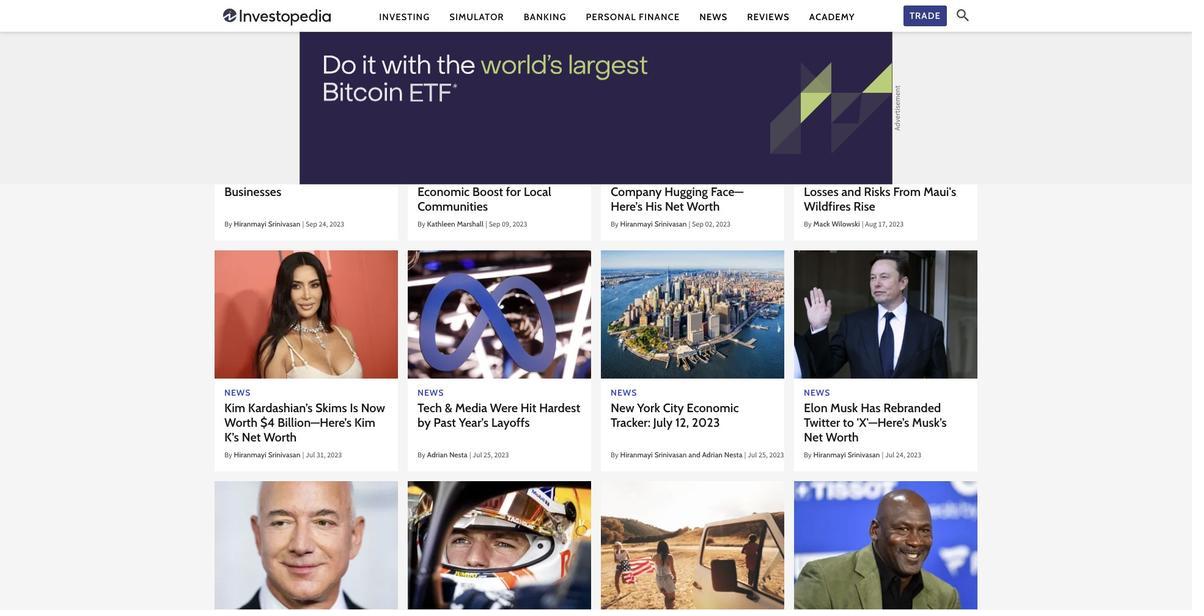 Task type: describe. For each thing, give the bounding box(es) containing it.
musk
[[831, 401, 858, 416]]

wilowski
[[832, 219, 860, 228]]

hiranmayi inside ashton kutcher is backing ai company hugging face— here's his net worth by hiranmayi srinivasan sep 02, 2023
[[621, 219, 653, 228]]

is inside kim kardashian's skims is now worth $4 billion—here's kim k's net worth by hiranmayi srinivasan jul 31, 2023
[[350, 401, 358, 416]]

now
[[361, 401, 385, 416]]

tom brady image
[[215, 19, 398, 147]]

sep inside ashton kutcher is backing ai company hugging face— here's his net worth by hiranmayi srinivasan sep 02, 2023
[[692, 219, 704, 231]]

2 jul from the left
[[473, 451, 482, 462]]

srinivasan inside ashton kutcher is backing ai company hugging face— here's his net worth by hiranmayi srinivasan sep 02, 2023
[[655, 219, 687, 228]]

aid
[[804, 170, 822, 184]]

media
[[455, 401, 487, 416]]

risks
[[864, 184, 891, 199]]

search image
[[957, 9, 969, 21]]

as
[[879, 170, 891, 184]]

football
[[460, 170, 503, 184]]

rebranded
[[884, 401, 941, 416]]

31,
[[317, 451, 326, 462]]

michael jordan image
[[794, 482, 978, 610]]

worth left $4
[[224, 416, 258, 431]]

by inside aid trickles in as insurance losses and risks from maui's wildfires rise by mack wilowski aug 17, 2023
[[804, 219, 812, 231]]

srinivasan inside kim kardashian's skims is now worth $4 billion—here's kim k's net worth by hiranmayi srinivasan jul 31, 2023
[[268, 451, 301, 460]]

by down tracker: at the bottom right of page
[[611, 451, 619, 462]]

kathleen
[[427, 219, 455, 228]]

adrian inside by adrian nesta jul 25, 2023
[[427, 451, 448, 460]]

by inside college football provides an economic boost for local communities by kathleen marshall sep 09, 2023
[[418, 219, 425, 231]]

a college football game image
[[408, 19, 591, 147]]

1 horizontal spatial kim
[[355, 416, 376, 431]]

hardest
[[539, 401, 581, 416]]

hit
[[521, 401, 537, 416]]

from
[[894, 184, 921, 199]]

tech & media were hit hardest by past year's layoffs
[[418, 401, 581, 431]]

city
[[663, 401, 684, 416]]

aid trickles in as insurance losses and risks from maui's wildfires rise by mack wilowski aug 17, 2023
[[804, 170, 957, 231]]

srinivasan inside elon musk has rebranded twitter to 'x'—here's musk's net worth by hiranmayi srinivasan jul 24, 2023
[[848, 451, 880, 460]]

by adrian nesta jul 25, 2023
[[418, 451, 509, 462]]

reviews
[[748, 11, 790, 22]]

meta logo image
[[408, 250, 591, 379]]

an
[[554, 170, 567, 184]]

by hiranmayi srinivasan sep 24, 2023
[[224, 219, 344, 231]]

trade link
[[904, 5, 947, 26]]

billion—here's
[[278, 416, 352, 431]]

mack
[[814, 219, 830, 228]]

york
[[637, 401, 660, 416]]

rise
[[854, 199, 876, 214]]

elon musk has rebranded twitter to 'x'—here's musk's net worth by hiranmayi srinivasan jul 24, 2023
[[804, 401, 947, 462]]

ashton
[[611, 170, 648, 184]]

worth down kardashian's
[[264, 431, 297, 445]]

skims
[[316, 401, 347, 416]]

2023 inside new york city economic tracker: july 12, 2023
[[692, 416, 720, 431]]

worth inside elon musk has rebranded twitter to 'x'—here's musk's net worth by hiranmayi srinivasan jul 24, 2023
[[826, 431, 859, 445]]

news link
[[700, 11, 728, 24]]

economic inside new york city economic tracker: july 12, 2023
[[687, 401, 739, 416]]

hiranmayi inside kim kardashian's skims is now worth $4 billion—here's kim k's net worth by hiranmayi srinivasan jul 31, 2023
[[234, 451, 267, 460]]

communities
[[418, 199, 488, 214]]

&
[[445, 401, 453, 416]]

were
[[490, 401, 518, 416]]

sep inside college football provides an economic boost for local communities by kathleen marshall sep 09, 2023
[[489, 219, 501, 231]]

tom
[[224, 170, 248, 184]]

personal finance link
[[586, 11, 680, 24]]

jul inside kim kardashian's skims is now worth $4 billion—here's kim k's net worth by hiranmayi srinivasan jul 31, 2023
[[306, 451, 315, 462]]

trickles
[[824, 170, 863, 184]]

worth inside ashton kutcher is backing ai company hugging face— here's his net worth by hiranmayi srinivasan sep 02, 2023
[[687, 199, 720, 214]]

2023 inside aid trickles in as insurance losses and risks from maui's wildfires rise by mack wilowski aug 17, 2023
[[889, 219, 904, 231]]

brady's
[[251, 170, 289, 184]]

tesla ceo elon musk leaves the phillip burton federal building on january 24, 2023 in san francisco, california. image
[[794, 250, 978, 379]]

kim kardashian image
[[215, 250, 398, 379]]

kardashian's
[[248, 401, 313, 416]]

company
[[611, 184, 662, 199]]

reviews link
[[748, 11, 790, 24]]

insurance
[[894, 170, 945, 184]]

jeff bezos profile picture image
[[215, 482, 398, 610]]

simulator
[[450, 11, 504, 22]]

wildfires
[[804, 199, 851, 214]]

ashton kutcher image
[[601, 19, 785, 147]]

tracker:
[[611, 416, 651, 431]]

by inside ashton kutcher is backing ai company hugging face— here's his net worth by hiranmayi srinivasan sep 02, 2023
[[611, 219, 619, 231]]

year's
[[459, 416, 489, 431]]

banking
[[524, 11, 567, 22]]

ai
[[749, 170, 760, 184]]

trade
[[910, 10, 941, 21]]

by inside elon musk has rebranded twitter to 'x'—here's musk's net worth by hiranmayi srinivasan jul 24, 2023
[[804, 451, 812, 462]]

personal
[[586, 11, 636, 22]]

to
[[843, 416, 854, 431]]

kutcher
[[651, 170, 692, 184]]

srinivasan inside by hiranmayi srinivasan sep 24, 2023
[[268, 219, 301, 228]]

investing link
[[379, 11, 430, 24]]

layoffs
[[492, 416, 530, 431]]

three friends on a 4th of july road trip image
[[601, 482, 785, 610]]

12,
[[676, 416, 689, 431]]

academy
[[810, 11, 855, 22]]

local
[[524, 184, 552, 199]]

his
[[646, 199, 662, 214]]



Task type: locate. For each thing, give the bounding box(es) containing it.
srinivasan down his
[[655, 219, 687, 228]]

1 vertical spatial economic
[[687, 401, 739, 416]]

max verstappen at free practice of austrian grand prix formula 1 race in june 30, 2023. image
[[408, 482, 591, 610]]

hiranmayi inside the by hiranmayi srinivasan and adrian nesta jul 25, 2023
[[621, 451, 653, 460]]

$4
[[260, 416, 275, 431]]

lower manhattan skyline image
[[601, 250, 785, 379]]

by down businesses
[[224, 219, 232, 231]]

1 sep from the left
[[306, 219, 317, 231]]

17,
[[879, 219, 888, 231]]

2 horizontal spatial and
[[842, 184, 862, 199]]

2023 inside ashton kutcher is backing ai company hugging face— here's his net worth by hiranmayi srinivasan sep 02, 2023
[[716, 219, 731, 231]]

new york city economic tracker: july 12, 2023
[[611, 401, 739, 431]]

by left mack
[[804, 219, 812, 231]]

by hiranmayi srinivasan and adrian nesta jul 25, 2023
[[611, 451, 784, 462]]

elon
[[804, 401, 828, 416]]

1 horizontal spatial is
[[695, 170, 703, 184]]

losses
[[804, 184, 839, 199]]

hiranmayi inside by hiranmayi srinivasan sep 24, 2023
[[234, 219, 267, 228]]

provides
[[506, 170, 551, 184]]

0 horizontal spatial and
[[349, 170, 369, 184]]

net right the k's
[[242, 431, 261, 445]]

02,
[[705, 219, 715, 231]]

kim right skims
[[355, 416, 376, 431]]

srinivasan down the tom brady's net worth and businesses
[[268, 219, 301, 228]]

1 jul from the left
[[306, 451, 315, 462]]

2 horizontal spatial sep
[[692, 219, 704, 231]]

hugging
[[665, 184, 708, 199]]

kim kardashian's skims is now worth $4 billion—here's kim k's net worth by hiranmayi srinivasan jul 31, 2023
[[224, 401, 385, 462]]

0 vertical spatial 24,
[[319, 219, 328, 231]]

in
[[866, 170, 876, 184]]

face—
[[711, 184, 744, 199]]

net inside elon musk has rebranded twitter to 'x'—here's musk's net worth by hiranmayi srinivasan jul 24, 2023
[[804, 431, 823, 445]]

0 horizontal spatial is
[[350, 401, 358, 416]]

college football provides an economic boost for local communities by kathleen marshall sep 09, 2023
[[418, 170, 567, 231]]

net down elon at the right of page
[[804, 431, 823, 445]]

srinivasan down 'to'
[[848, 451, 880, 460]]

ashton kutcher is backing ai company hugging face— here's his net worth by hiranmayi srinivasan sep 02, 2023
[[611, 170, 760, 231]]

by left kathleen
[[418, 219, 425, 231]]

finance
[[639, 11, 680, 22]]

maui's
[[924, 184, 957, 199]]

1 25, from the left
[[484, 451, 493, 462]]

aug
[[866, 219, 877, 231]]

college
[[418, 170, 457, 184]]

net inside ashton kutcher is backing ai company hugging face— here's his net worth by hiranmayi srinivasan sep 02, 2023
[[665, 199, 684, 214]]

worth inside the tom brady's net worth and businesses
[[313, 170, 346, 184]]

advertisement element
[[300, 32, 893, 185]]

marshall
[[457, 219, 484, 228]]

economic
[[418, 184, 470, 199], [687, 401, 739, 416]]

2023 inside elon musk has rebranded twitter to 'x'—here's musk's net worth by hiranmayi srinivasan jul 24, 2023
[[907, 451, 922, 462]]

hiranmayi down here's
[[621, 219, 653, 228]]

academy link
[[810, 11, 855, 24]]

by down "twitter"
[[804, 451, 812, 462]]

boost
[[473, 184, 503, 199]]

and inside the tom brady's net worth and businesses
[[349, 170, 369, 184]]

worth down musk
[[826, 431, 859, 445]]

0 horizontal spatial adrian
[[427, 451, 448, 460]]

1 horizontal spatial adrian
[[702, 451, 723, 460]]

2 nesta from the left
[[725, 451, 743, 460]]

0 horizontal spatial nesta
[[450, 451, 468, 460]]

0 horizontal spatial 25,
[[484, 451, 493, 462]]

2 25, from the left
[[759, 451, 768, 462]]

by inside kim kardashian's skims is now worth $4 billion—here's kim k's net worth by hiranmayi srinivasan jul 31, 2023
[[224, 451, 232, 462]]

0 horizontal spatial kim
[[224, 401, 245, 416]]

3 jul from the left
[[748, 451, 757, 462]]

4 jul from the left
[[886, 451, 895, 462]]

24, inside elon musk has rebranded twitter to 'x'—here's musk's net worth by hiranmayi srinivasan jul 24, 2023
[[897, 451, 906, 462]]

nesta inside by adrian nesta jul 25, 2023
[[450, 451, 468, 460]]

hiranmayi down "twitter"
[[814, 451, 846, 460]]

srinivasan down $4
[[268, 451, 301, 460]]

jul
[[306, 451, 315, 462], [473, 451, 482, 462], [748, 451, 757, 462], [886, 451, 895, 462]]

economic up kathleen
[[418, 184, 470, 199]]

1 horizontal spatial and
[[689, 451, 701, 460]]

adrian down new york city economic tracker: july 12, 2023 at the right bottom
[[702, 451, 723, 460]]

0 vertical spatial is
[[695, 170, 703, 184]]

new
[[611, 401, 635, 416]]

sep left 09,
[[489, 219, 501, 231]]

24, down the tom brady's net worth and businesses
[[319, 219, 328, 231]]

'x'—here's
[[857, 416, 910, 431]]

0 horizontal spatial economic
[[418, 184, 470, 199]]

srinivasan down july
[[655, 451, 687, 460]]

is
[[695, 170, 703, 184], [350, 401, 358, 416]]

net inside the tom brady's net worth and businesses
[[292, 170, 311, 184]]

srinivasan
[[268, 219, 301, 228], [655, 219, 687, 228], [268, 451, 301, 460], [655, 451, 687, 460], [848, 451, 880, 460]]

personal finance
[[586, 11, 680, 22]]

here's
[[611, 199, 643, 214]]

kim
[[224, 401, 245, 416], [355, 416, 376, 431]]

backing
[[706, 170, 747, 184]]

by down the k's
[[224, 451, 232, 462]]

1 nesta from the left
[[450, 451, 468, 460]]

has
[[861, 401, 881, 416]]

1 adrian from the left
[[427, 451, 448, 460]]

3 sep from the left
[[692, 219, 704, 231]]

banking link
[[524, 11, 567, 24]]

srinivasan inside the by hiranmayi srinivasan and adrian nesta jul 25, 2023
[[655, 451, 687, 460]]

tech
[[418, 401, 442, 416]]

worth right brady's
[[313, 170, 346, 184]]

by down here's
[[611, 219, 619, 231]]

nesta inside the by hiranmayi srinivasan and adrian nesta jul 25, 2023
[[725, 451, 743, 460]]

2023
[[330, 219, 344, 231], [513, 219, 528, 231], [716, 219, 731, 231], [889, 219, 904, 231], [692, 416, 720, 431], [327, 451, 342, 462], [495, 451, 509, 462], [770, 451, 784, 462], [907, 451, 922, 462]]

sep down the tom brady's net worth and businesses
[[306, 219, 317, 231]]

worth
[[313, 170, 346, 184], [687, 199, 720, 214], [224, 416, 258, 431], [264, 431, 297, 445], [826, 431, 859, 445]]

1 horizontal spatial 25,
[[759, 451, 768, 462]]

simulator link
[[450, 11, 504, 24]]

by down the by
[[418, 451, 425, 462]]

1 vertical spatial 24,
[[897, 451, 906, 462]]

twitter
[[804, 416, 841, 431]]

for
[[506, 184, 521, 199]]

nesta
[[450, 451, 468, 460], [725, 451, 743, 460]]

musk's
[[913, 416, 947, 431]]

1 vertical spatial is
[[350, 401, 358, 416]]

0 horizontal spatial 24,
[[319, 219, 328, 231]]

by
[[418, 416, 431, 431]]

net right brady's
[[292, 170, 311, 184]]

1 horizontal spatial sep
[[489, 219, 501, 231]]

25,
[[484, 451, 493, 462], [759, 451, 768, 462]]

and inside the by hiranmayi srinivasan and adrian nesta jul 25, 2023
[[689, 451, 701, 460]]

adrian down past
[[427, 451, 448, 460]]

maui wildfires aerial view (08/10/2023) image
[[794, 19, 978, 147]]

1 horizontal spatial nesta
[[725, 451, 743, 460]]

hiranmayi down tracker: at the bottom right of page
[[621, 451, 653, 460]]

economic right city
[[687, 401, 739, 416]]

investing
[[379, 11, 430, 22]]

economic inside college football provides an economic boost for local communities by kathleen marshall sep 09, 2023
[[418, 184, 470, 199]]

2023 inside college football provides an economic boost for local communities by kathleen marshall sep 09, 2023
[[513, 219, 528, 231]]

and inside aid trickles in as insurance losses and risks from maui's wildfires rise by mack wilowski aug 17, 2023
[[842, 184, 862, 199]]

kim up the k's
[[224, 401, 245, 416]]

1 horizontal spatial economic
[[687, 401, 739, 416]]

july
[[654, 416, 673, 431]]

0 vertical spatial economic
[[418, 184, 470, 199]]

investopedia homepage image
[[223, 7, 331, 27]]

businesses
[[224, 184, 282, 199]]

news
[[700, 11, 728, 22]]

1 horizontal spatial 24,
[[897, 451, 906, 462]]

net right his
[[665, 199, 684, 214]]

net inside kim kardashian's skims is now worth $4 billion—here's kim k's net worth by hiranmayi srinivasan jul 31, 2023
[[242, 431, 261, 445]]

jul inside elon musk has rebranded twitter to 'x'—here's musk's net worth by hiranmayi srinivasan jul 24, 2023
[[886, 451, 895, 462]]

0 horizontal spatial sep
[[306, 219, 317, 231]]

2 adrian from the left
[[702, 451, 723, 460]]

hiranmayi inside elon musk has rebranded twitter to 'x'—here's musk's net worth by hiranmayi srinivasan jul 24, 2023
[[814, 451, 846, 460]]

2 sep from the left
[[489, 219, 501, 231]]

sep
[[306, 219, 317, 231], [489, 219, 501, 231], [692, 219, 704, 231]]

hiranmayi down the k's
[[234, 451, 267, 460]]

2023 inside kim kardashian's skims is now worth $4 billion—here's kim k's net worth by hiranmayi srinivasan jul 31, 2023
[[327, 451, 342, 462]]

is inside ashton kutcher is backing ai company hugging face— here's his net worth by hiranmayi srinivasan sep 02, 2023
[[695, 170, 703, 184]]

09,
[[502, 219, 511, 231]]

is right kutcher
[[695, 170, 703, 184]]

adrian inside the by hiranmayi srinivasan and adrian nesta jul 25, 2023
[[702, 451, 723, 460]]

sep left 02,
[[692, 219, 704, 231]]

by
[[224, 219, 232, 231], [418, 219, 425, 231], [611, 219, 619, 231], [804, 219, 812, 231], [224, 451, 232, 462], [418, 451, 425, 462], [611, 451, 619, 462], [804, 451, 812, 462]]

24, down "'x'—here's"
[[897, 451, 906, 462]]

k's
[[224, 431, 239, 445]]

worth up 02,
[[687, 199, 720, 214]]

hiranmayi down businesses
[[234, 219, 267, 228]]

tom brady's net worth and businesses
[[224, 170, 369, 199]]

hiranmayi
[[234, 219, 267, 228], [621, 219, 653, 228], [234, 451, 267, 460], [621, 451, 653, 460], [814, 451, 846, 460]]

past
[[434, 416, 456, 431]]

is left now
[[350, 401, 358, 416]]



Task type: vqa. For each thing, say whether or not it's contained in the screenshot.
13,
no



